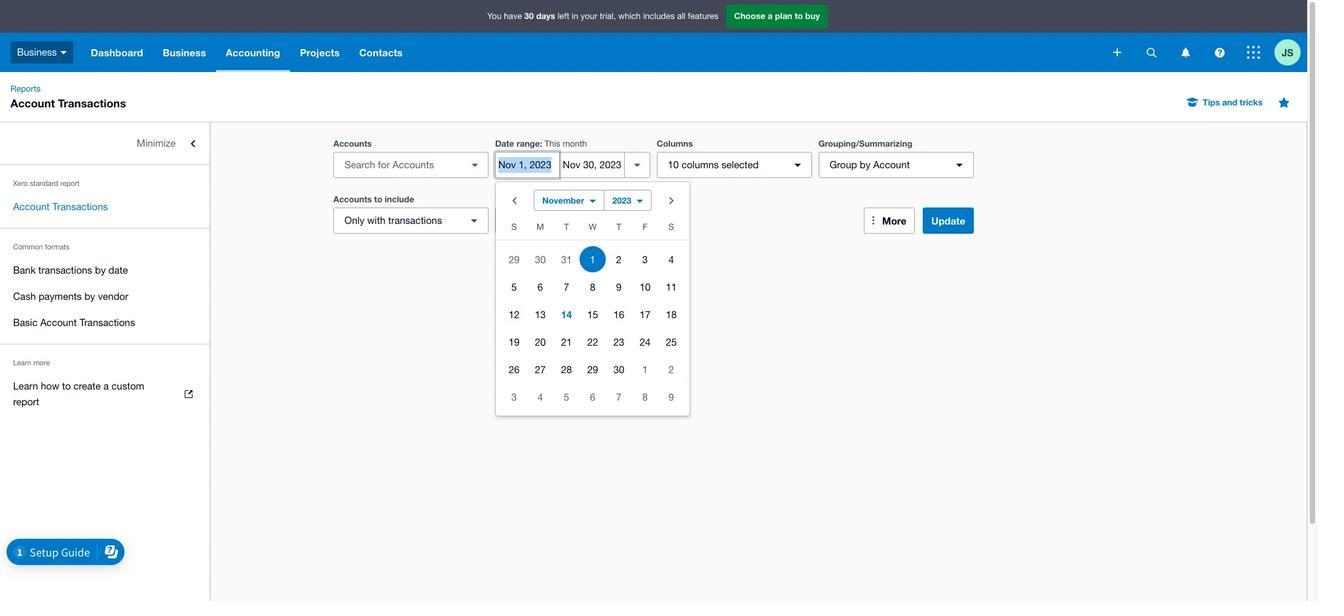 Task type: describe. For each thing, give the bounding box(es) containing it.
business inside dropdown button
[[163, 47, 206, 58]]

contacts button
[[350, 33, 413, 72]]

date
[[108, 265, 128, 276]]

buy
[[806, 11, 820, 21]]

to inside learn how to create a custom report
[[62, 381, 71, 392]]

payments
[[39, 291, 82, 302]]

learn more
[[13, 359, 50, 367]]

reports
[[10, 84, 41, 94]]

fri nov 10 2023 cell
[[632, 274, 659, 300]]

1 vertical spatial transactions
[[38, 265, 92, 276]]

4 row from the top
[[496, 301, 690, 328]]

sun nov 19 2023 cell
[[496, 329, 527, 355]]

list of convenience dates image
[[624, 152, 651, 178]]

transactions for basic account transactions
[[80, 317, 135, 328]]

2 s from the left
[[669, 222, 674, 232]]

projects button
[[290, 33, 350, 72]]

accounts to include
[[334, 194, 414, 204]]

learn how to create a custom report
[[13, 381, 144, 408]]

trial,
[[600, 11, 616, 21]]

only with transactions
[[345, 215, 442, 226]]

basic account transactions
[[13, 317, 135, 328]]

days
[[536, 11, 556, 21]]

tue nov 14 2023 cell
[[554, 301, 580, 328]]

bank
[[13, 265, 36, 276]]

accounting
[[226, 47, 280, 58]]

mon nov 27 2023 cell
[[527, 356, 554, 383]]

choose a plan to buy
[[735, 11, 820, 21]]

sat nov 11 2023 cell
[[659, 274, 690, 300]]

you have 30 days left in your trial, which includes all features
[[488, 11, 719, 21]]

account transactions
[[13, 201, 108, 212]]

accounts for accounts
[[334, 138, 372, 149]]

all
[[677, 11, 686, 21]]

contacts
[[359, 47, 403, 58]]

fri nov 17 2023 cell
[[632, 301, 659, 328]]

common
[[13, 243, 43, 251]]

only
[[345, 215, 365, 226]]

bank transactions by date link
[[0, 258, 210, 284]]

mon nov 13 2023 cell
[[527, 301, 554, 328]]

to inside banner
[[795, 11, 803, 21]]

row containing s
[[496, 219, 690, 240]]

dashboard link
[[81, 33, 153, 72]]

custom
[[112, 381, 144, 392]]

tricks
[[1240, 97, 1263, 107]]

reports account transactions
[[10, 84, 126, 110]]

transactions for reports account transactions
[[58, 96, 126, 110]]

sun nov 05 2023 cell
[[496, 274, 527, 300]]

xero standard report
[[13, 180, 79, 187]]

w
[[589, 222, 597, 232]]

tue nov 21 2023 cell
[[554, 329, 580, 355]]

features
[[688, 11, 719, 21]]

minimize
[[137, 138, 176, 149]]

thu nov 23 2023 cell
[[606, 329, 632, 355]]

banner containing js
[[0, 0, 1308, 72]]

plan
[[775, 11, 793, 21]]

more button
[[864, 208, 915, 234]]

learn for learn how to create a custom report
[[13, 381, 38, 392]]

group containing november
[[496, 182, 690, 416]]

tips and tricks
[[1203, 97, 1263, 107]]

accounts for accounts to include
[[334, 194, 372, 204]]

sat nov 18 2023 cell
[[659, 301, 690, 328]]

account inside account transactions 'link'
[[13, 201, 50, 212]]

by for vendor
[[84, 291, 95, 302]]

mon nov 06 2023 cell
[[527, 274, 554, 300]]

you
[[488, 11, 502, 21]]

business button
[[153, 33, 216, 72]]

standard
[[30, 180, 58, 187]]

common formats
[[13, 243, 69, 251]]

update
[[932, 215, 966, 227]]

10
[[668, 159, 679, 170]]

accounting button
[[216, 33, 290, 72]]

svg image inside business popup button
[[60, 51, 67, 54]]

learn how to create a custom report link
[[0, 373, 210, 415]]

vendor
[[98, 291, 128, 302]]

minimize button
[[0, 130, 210, 157]]

filter button
[[495, 208, 651, 234]]

learn for learn more
[[13, 359, 31, 367]]

business inside popup button
[[17, 46, 57, 57]]

which
[[619, 11, 641, 21]]

bank transactions by date
[[13, 265, 128, 276]]

2 t from the left
[[617, 222, 622, 232]]

create
[[74, 381, 101, 392]]

1 horizontal spatial to
[[374, 194, 383, 204]]

a inside learn how to create a custom report
[[104, 381, 109, 392]]

account inside group by account popup button
[[874, 159, 910, 170]]

month
[[563, 139, 587, 149]]

transactions inside popup button
[[388, 215, 442, 226]]

7 row from the top
[[496, 383, 690, 411]]

xero
[[13, 180, 28, 187]]

next month image
[[659, 187, 685, 214]]

how
[[41, 381, 59, 392]]

sun nov 26 2023 cell
[[496, 356, 527, 383]]

a inside banner
[[768, 11, 773, 21]]

report inside learn how to create a custom report
[[13, 396, 39, 408]]

includes
[[643, 11, 675, 21]]

navigation inside banner
[[81, 33, 1105, 72]]

include
[[385, 194, 414, 204]]

left
[[558, 11, 570, 21]]

and
[[1223, 97, 1238, 107]]

thu nov 16 2023 cell
[[606, 301, 632, 328]]

group by account button
[[819, 152, 974, 178]]



Task type: vqa. For each thing, say whether or not it's contained in the screenshot.
Filter button
yes



Task type: locate. For each thing, give the bounding box(es) containing it.
selected
[[722, 159, 759, 170]]

0 horizontal spatial a
[[104, 381, 109, 392]]

s left filter
[[512, 222, 517, 232]]

learn inside learn how to create a custom report
[[13, 381, 38, 392]]

to left include
[[374, 194, 383, 204]]

account
[[10, 96, 55, 110], [874, 159, 910, 170], [13, 201, 50, 212], [40, 317, 77, 328]]

sun nov 12 2023 cell
[[496, 301, 527, 328]]

date range : this month
[[495, 138, 587, 149]]

basic account transactions link
[[0, 310, 210, 336]]

Select start date field
[[496, 153, 560, 178]]

1 horizontal spatial report
[[60, 180, 79, 187]]

f
[[643, 222, 648, 232]]

s
[[512, 222, 517, 232], [669, 222, 674, 232]]

cash
[[13, 291, 36, 302]]

transactions inside 'link'
[[52, 201, 108, 212]]

1 horizontal spatial business
[[163, 47, 206, 58]]

cash payments by vendor link
[[0, 284, 210, 310]]

2 horizontal spatial to
[[795, 11, 803, 21]]

remove from favorites image
[[1271, 89, 1297, 115]]

2 vertical spatial transactions
[[80, 317, 135, 328]]

0 horizontal spatial t
[[564, 222, 569, 232]]

previous month image
[[501, 187, 527, 214]]

more
[[33, 359, 50, 367]]

3 row from the top
[[496, 273, 690, 301]]

sat nov 25 2023 cell
[[659, 329, 690, 355]]

choose
[[735, 11, 766, 21]]

0 vertical spatial transactions
[[388, 215, 442, 226]]

row down "wed nov 22 2023" cell
[[496, 356, 690, 383]]

projects
[[300, 47, 340, 58]]

wed nov 15 2023 cell
[[580, 301, 606, 328]]

tue nov 28 2023 cell
[[554, 356, 580, 383]]

a
[[768, 11, 773, 21], [104, 381, 109, 392]]

have
[[504, 11, 522, 21]]

1 s from the left
[[512, 222, 517, 232]]

row group
[[496, 246, 690, 411]]

1 vertical spatial a
[[104, 381, 109, 392]]

1 row from the top
[[496, 219, 690, 240]]

by
[[860, 159, 871, 170], [95, 265, 106, 276], [84, 291, 95, 302]]

formats
[[45, 243, 69, 251]]

t left f
[[617, 222, 622, 232]]

0 horizontal spatial svg image
[[1182, 48, 1190, 57]]

svg image
[[1182, 48, 1190, 57], [1215, 48, 1225, 57]]

1 svg image from the left
[[1182, 48, 1190, 57]]

0 vertical spatial accounts
[[334, 138, 372, 149]]

:
[[540, 138, 542, 149]]

1 horizontal spatial t
[[617, 222, 622, 232]]

tips
[[1203, 97, 1221, 107]]

0 horizontal spatial business
[[17, 46, 57, 57]]

js button
[[1275, 33, 1308, 72]]

transactions up minimize button
[[58, 96, 126, 110]]

report
[[60, 180, 79, 187], [13, 396, 39, 408]]

1 vertical spatial report
[[13, 396, 39, 408]]

thu nov 02 2023 cell
[[606, 246, 632, 273]]

tue nov 07 2023 cell
[[554, 274, 580, 300]]

navigation containing dashboard
[[81, 33, 1105, 72]]

report down learn more
[[13, 396, 39, 408]]

columns
[[682, 159, 719, 170]]

0 vertical spatial transactions
[[58, 96, 126, 110]]

1 vertical spatial to
[[374, 194, 383, 204]]

open image
[[462, 152, 488, 178]]

learn down learn more
[[13, 381, 38, 392]]

to right how
[[62, 381, 71, 392]]

row down wed nov 29 2023 cell
[[496, 383, 690, 411]]

1 vertical spatial learn
[[13, 381, 38, 392]]

1 t from the left
[[564, 222, 569, 232]]

1 learn from the top
[[13, 359, 31, 367]]

group by account
[[830, 159, 910, 170]]

account down payments
[[40, 317, 77, 328]]

1 vertical spatial transactions
[[52, 201, 108, 212]]

0 horizontal spatial s
[[512, 222, 517, 232]]

1 accounts from the top
[[334, 138, 372, 149]]

account down grouping/summarizing
[[874, 159, 910, 170]]

2 learn from the top
[[13, 381, 38, 392]]

wed nov 22 2023 cell
[[580, 329, 606, 355]]

Select end date field
[[560, 153, 624, 178]]

your
[[581, 11, 598, 21]]

2 row from the top
[[496, 246, 690, 273]]

by left the vendor
[[84, 291, 95, 302]]

in
[[572, 11, 579, 21]]

row down the wed nov 01 2023 cell
[[496, 273, 690, 301]]

grid containing s
[[496, 219, 690, 411]]

1 vertical spatial by
[[95, 265, 106, 276]]

t left w on the top of the page
[[564, 222, 569, 232]]

learn
[[13, 359, 31, 367], [13, 381, 38, 392]]

accounts up search for accounts text box
[[334, 138, 372, 149]]

business
[[17, 46, 57, 57], [163, 47, 206, 58]]

more
[[883, 215, 907, 227]]

wed nov 08 2023 cell
[[580, 274, 606, 300]]

svg image
[[1248, 46, 1261, 59], [1147, 48, 1157, 57], [1114, 48, 1122, 56], [60, 51, 67, 54]]

transactions inside "link"
[[80, 317, 135, 328]]

november
[[543, 195, 585, 206]]

this
[[545, 139, 561, 149]]

account down xero
[[13, 201, 50, 212]]

1 horizontal spatial svg image
[[1215, 48, 1225, 57]]

transactions down xero standard report
[[52, 201, 108, 212]]

30
[[525, 11, 534, 21]]

2 svg image from the left
[[1215, 48, 1225, 57]]

basic
[[13, 317, 37, 328]]

1 horizontal spatial a
[[768, 11, 773, 21]]

to left buy
[[795, 11, 803, 21]]

row up "wed nov 22 2023" cell
[[496, 301, 690, 328]]

fri nov 03 2023 cell
[[632, 246, 659, 273]]

2 vertical spatial to
[[62, 381, 71, 392]]

transactions down cash payments by vendor link
[[80, 317, 135, 328]]

grid
[[496, 219, 690, 411]]

mon nov 20 2023 cell
[[527, 329, 554, 355]]

date
[[495, 138, 514, 149]]

1 vertical spatial accounts
[[334, 194, 372, 204]]

row up wed nov 08 2023 cell
[[496, 246, 690, 273]]

range
[[517, 138, 540, 149]]

group
[[496, 182, 690, 416]]

dashboard
[[91, 47, 143, 58]]

business button
[[0, 33, 81, 72]]

0 horizontal spatial to
[[62, 381, 71, 392]]

with
[[367, 215, 386, 226]]

tips and tricks button
[[1180, 92, 1271, 113]]

only with transactions button
[[334, 208, 489, 234]]

row up the wed nov 01 2023 cell
[[496, 219, 690, 240]]

transactions down formats in the top left of the page
[[38, 265, 92, 276]]

row
[[496, 219, 690, 240], [496, 246, 690, 273], [496, 273, 690, 301], [496, 301, 690, 328], [496, 328, 690, 356], [496, 356, 690, 383], [496, 383, 690, 411]]

thu nov 09 2023 cell
[[606, 274, 632, 300]]

0 vertical spatial to
[[795, 11, 803, 21]]

a right create
[[104, 381, 109, 392]]

10 columns selected
[[668, 159, 759, 170]]

filter
[[521, 215, 545, 226]]

accounts
[[334, 138, 372, 149], [334, 194, 372, 204]]

None field
[[334, 152, 489, 178]]

row up wed nov 29 2023 cell
[[496, 328, 690, 356]]

grouping/summarizing
[[819, 138, 913, 149]]

account transactions link
[[0, 194, 210, 220]]

reports link
[[5, 83, 46, 96]]

transactions down include
[[388, 215, 442, 226]]

by left date
[[95, 265, 106, 276]]

transactions inside reports account transactions
[[58, 96, 126, 110]]

sat nov 04 2023 cell
[[659, 246, 690, 273]]

0 vertical spatial by
[[860, 159, 871, 170]]

1 horizontal spatial s
[[669, 222, 674, 232]]

by for date
[[95, 265, 106, 276]]

2023
[[613, 195, 632, 206]]

thu nov 30 2023 cell
[[606, 356, 632, 383]]

s right f
[[669, 222, 674, 232]]

transactions
[[58, 96, 126, 110], [52, 201, 108, 212], [80, 317, 135, 328]]

fri nov 24 2023 cell
[[632, 329, 659, 355]]

2 accounts from the top
[[334, 194, 372, 204]]

to
[[795, 11, 803, 21], [374, 194, 383, 204], [62, 381, 71, 392]]

columns
[[657, 138, 693, 149]]

wed nov 29 2023 cell
[[580, 356, 606, 383]]

Search for Accounts text field
[[334, 153, 465, 178]]

account inside reports account transactions
[[10, 96, 55, 110]]

wed nov 01 2023 cell
[[580, 246, 606, 273]]

transactions
[[388, 215, 442, 226], [38, 265, 92, 276]]

0 horizontal spatial report
[[13, 396, 39, 408]]

cash payments by vendor
[[13, 291, 128, 302]]

learn left more
[[13, 359, 31, 367]]

account down the reports link
[[10, 96, 55, 110]]

banner
[[0, 0, 1308, 72]]

by down grouping/summarizing
[[860, 159, 871, 170]]

navigation
[[81, 33, 1105, 72]]

t
[[564, 222, 569, 232], [617, 222, 622, 232]]

report up account transactions
[[60, 180, 79, 187]]

0 horizontal spatial transactions
[[38, 265, 92, 276]]

0 vertical spatial learn
[[13, 359, 31, 367]]

1 horizontal spatial transactions
[[388, 215, 442, 226]]

js
[[1282, 46, 1294, 58]]

by inside popup button
[[860, 159, 871, 170]]

0 vertical spatial a
[[768, 11, 773, 21]]

accounts up only
[[334, 194, 372, 204]]

6 row from the top
[[496, 356, 690, 383]]

account inside basic account transactions "link"
[[40, 317, 77, 328]]

update button
[[923, 208, 974, 234]]

2 vertical spatial by
[[84, 291, 95, 302]]

group
[[830, 159, 857, 170]]

m
[[537, 222, 544, 232]]

a left plan
[[768, 11, 773, 21]]

5 row from the top
[[496, 328, 690, 356]]

0 vertical spatial report
[[60, 180, 79, 187]]



